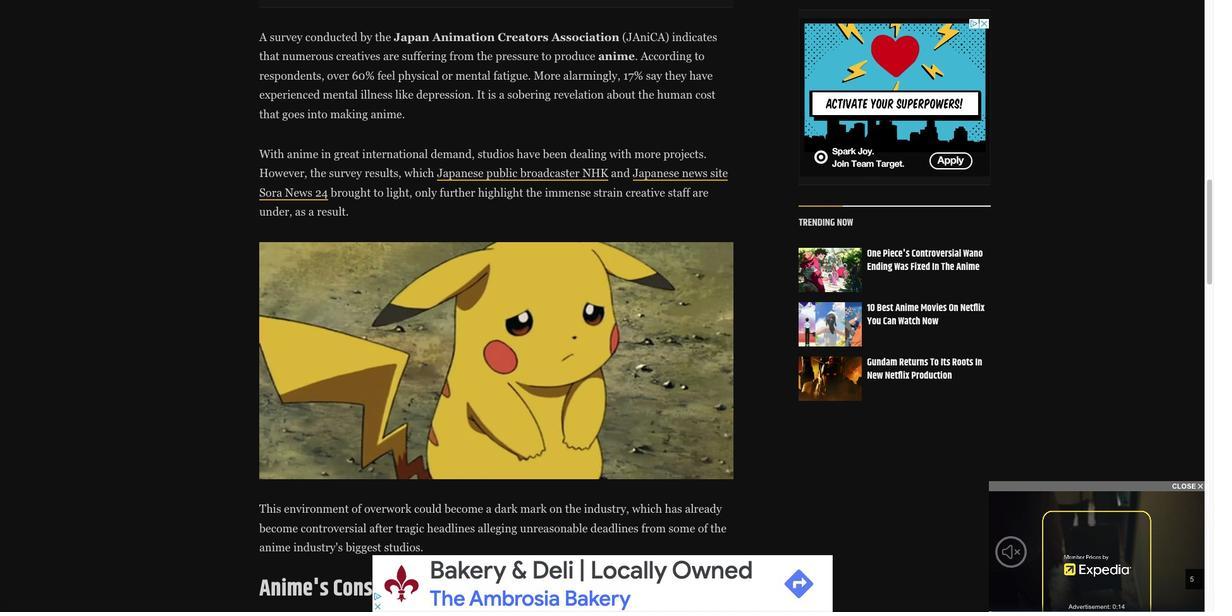 Task type: vqa. For each thing, say whether or not it's contained in the screenshot.
'Stranger' to the bottom
no



Task type: locate. For each thing, give the bounding box(es) containing it.
fatigue.
[[494, 69, 531, 82]]

which left the has
[[632, 502, 662, 516]]

to down results,
[[374, 186, 384, 199]]

1 vertical spatial are
[[693, 186, 709, 199]]

depression.
[[416, 88, 474, 101]]

now inside 10 best anime movies on netflix you can watch now
[[923, 313, 939, 329]]

1 horizontal spatial now
[[923, 313, 939, 329]]

biggest
[[346, 541, 382, 554]]

mental down over
[[323, 88, 358, 101]]

a inside this environment of overwork could become a dark mark on the industry, which has already become controversial after tragic headlines alleging unreasonable deadlines from some of the anime industry's biggest studios.
[[486, 502, 492, 516]]

1 vertical spatial netflix
[[885, 368, 910, 383]]

in
[[933, 259, 940, 275], [976, 355, 983, 370]]

0 vertical spatial netflix
[[961, 300, 985, 316]]

in inside one piece's controversial wano ending was fixed in the anime
[[933, 259, 940, 275]]

you
[[867, 313, 882, 329]]

with anime in great international demand, studios have been dealing with more projects. however, the survey results, which
[[259, 147, 707, 180]]

netflix inside gundam returns to its roots in new netflix production
[[885, 368, 910, 383]]

1 horizontal spatial netflix
[[961, 300, 985, 316]]

1 horizontal spatial are
[[693, 186, 709, 199]]

mental
[[456, 69, 491, 82], [323, 88, 358, 101]]

the down "animation"
[[477, 50, 493, 63]]

has
[[665, 502, 682, 516]]

numerous
[[282, 50, 333, 63]]

immense
[[545, 186, 591, 199]]

✕
[[1199, 483, 1204, 490]]

physical
[[398, 69, 439, 82]]

0 vertical spatial survey
[[270, 30, 303, 43]]

making
[[330, 108, 368, 121]]

1 vertical spatial become
[[259, 522, 298, 535]]

on
[[550, 502, 563, 516]]

1 horizontal spatial to
[[542, 50, 552, 63]]

survey down the great
[[329, 167, 362, 180]]

1 horizontal spatial in
[[976, 355, 983, 370]]

japanese down more
[[633, 167, 680, 180]]

0 vertical spatial anime
[[957, 259, 980, 275]]

are inside (janica) indicates that numerous creatives are suffering from the pressure to produce
[[383, 50, 399, 63]]

a
[[259, 30, 267, 43]]

stress
[[613, 572, 666, 607]]

japanese
[[437, 167, 484, 180], [633, 167, 680, 180]]

1 constant from the left
[[333, 572, 408, 607]]

2 vertical spatial anime
[[259, 541, 291, 554]]

constant down biggest
[[333, 572, 408, 607]]

result.
[[317, 205, 349, 219]]

that down the a
[[259, 50, 280, 63]]

to
[[542, 50, 552, 63], [695, 50, 705, 63], [374, 186, 384, 199]]

0 vertical spatial are
[[383, 50, 399, 63]]

cost
[[696, 88, 716, 101]]

have inside with anime in great international demand, studios have been dealing with more projects. however, the survey results, which
[[517, 147, 540, 160]]

to inside the . according to respondents, over 60% feel physical or mental fatigue. more alarmingly, 17% say they have experienced mental illness like depression. it is a sobering revelation about the human cost that goes into making anime.
[[695, 50, 705, 63]]

indicates
[[672, 30, 718, 43]]

japanese news site sora news 24 link
[[259, 167, 728, 200]]

0 horizontal spatial survey
[[270, 30, 303, 43]]

however,
[[259, 167, 308, 180]]

anime inside this environment of overwork could become a dark mark on the industry, which has already become controversial after tragic headlines alleging unreasonable deadlines from some of the anime industry's biggest studios.
[[259, 541, 291, 554]]

the down say
[[638, 88, 655, 101]]

that left goes
[[259, 108, 280, 121]]

new
[[867, 368, 884, 383]]

creative
[[626, 186, 665, 199]]

to up more
[[542, 50, 552, 63]]

0 vertical spatial become
[[445, 502, 483, 516]]

strain
[[594, 186, 623, 199]]

1 vertical spatial anime
[[896, 300, 919, 316]]

piece's
[[883, 246, 910, 262]]

are up feel
[[383, 50, 399, 63]]

0 horizontal spatial have
[[517, 147, 540, 160]]

production
[[912, 368, 952, 383]]

netflix right the on
[[961, 300, 985, 316]]

become up headlines
[[445, 502, 483, 516]]

a right as
[[309, 205, 314, 219]]

1 vertical spatial a
[[309, 205, 314, 219]]

from down the has
[[642, 522, 666, 535]]

2 vertical spatial a
[[486, 502, 492, 516]]

now right watch
[[923, 313, 939, 329]]

1 that from the top
[[259, 50, 280, 63]]

1 vertical spatial that
[[259, 108, 280, 121]]

0 vertical spatial advertisement region
[[800, 18, 990, 176]]

best
[[877, 300, 894, 316]]

1 horizontal spatial constant
[[534, 572, 609, 607]]

one piece's controversial wano ending was fixed in the anime link
[[867, 246, 983, 275]]

2 that from the top
[[259, 108, 280, 121]]

0 horizontal spatial anime
[[896, 300, 919, 316]]

2 japanese from the left
[[633, 167, 680, 180]]

0 horizontal spatial are
[[383, 50, 399, 63]]

of up controversial
[[352, 502, 362, 516]]

close ✕
[[1173, 483, 1204, 490]]

1 vertical spatial survey
[[329, 167, 362, 180]]

experienced
[[259, 88, 320, 101]]

from inside (janica) indicates that numerous creatives are suffering from the pressure to produce
[[450, 50, 474, 63]]

1 horizontal spatial which
[[632, 502, 662, 516]]

1 horizontal spatial a
[[486, 502, 492, 516]]

controversial
[[301, 522, 367, 535]]

0 vertical spatial a
[[499, 88, 505, 101]]

1 horizontal spatial from
[[642, 522, 666, 535]]

1 horizontal spatial anime
[[957, 259, 980, 275]]

are inside brought to light, only further highlight the immense strain creative staff are under, as a result.
[[693, 186, 709, 199]]

which up "only"
[[404, 167, 435, 180]]

0 horizontal spatial which
[[404, 167, 435, 180]]

mental up 'it'
[[456, 69, 491, 82]]

17%
[[624, 69, 643, 82]]

1 japanese from the left
[[437, 167, 484, 180]]

0 vertical spatial mental
[[456, 69, 491, 82]]

further
[[440, 186, 475, 199]]

advertisement region
[[800, 18, 990, 176], [372, 555, 833, 612]]

anime right best
[[896, 300, 919, 316]]

a survey conducted by the japan animation creators association
[[259, 30, 620, 43]]

1 horizontal spatial mental
[[456, 69, 491, 82]]

the up "24"
[[310, 167, 326, 180]]

a three-image collage. on the left, asuka langley soryuu and shinji ikari watch from a beach as rei/lilith's head rises from a red ocean in the end of evangelion. in the middle, xiao yu, back to the camera, raises her arms to the sky in a field of sunflowers in flavors of youth. on the right, naruto uzumaki, with a monkey on his head, runs from arrows in naruto the movie: guardians of the crescent moon kingdom. 1 image
[[799, 302, 862, 346]]

a left dark
[[486, 502, 492, 516]]

constant down unreasonable
[[534, 572, 609, 607]]

video player region
[[989, 492, 1205, 612]]

a right is
[[499, 88, 505, 101]]

0 horizontal spatial mental
[[323, 88, 358, 101]]

survey right the a
[[270, 30, 303, 43]]

japanese up further
[[437, 167, 484, 180]]

anime up 17%
[[598, 50, 635, 63]]

japanese public broadcaster nhk and
[[437, 167, 633, 180]]

netflix right new
[[885, 368, 910, 383]]

in right roots
[[976, 355, 983, 370]]

pikachu looking sad with his ears down in the pokémon anime image
[[259, 242, 734, 480]]

0 vertical spatial from
[[450, 50, 474, 63]]

now right trending
[[837, 215, 854, 231]]

0 horizontal spatial now
[[837, 215, 854, 231]]

anime
[[957, 259, 980, 275], [896, 300, 919, 316]]

0 vertical spatial in
[[933, 259, 940, 275]]

roots
[[953, 355, 974, 370]]

in left the
[[933, 259, 940, 275]]

0:14
[[1113, 603, 1125, 610]]

anime inside 10 best anime movies on netflix you can watch now
[[896, 300, 919, 316]]

gundam
[[867, 355, 898, 370]]

have
[[690, 69, 713, 82], [517, 147, 540, 160]]

have up cost
[[690, 69, 713, 82]]

1 horizontal spatial of
[[698, 522, 708, 535]]

pressure
[[496, 50, 539, 63]]

1 horizontal spatial survey
[[329, 167, 362, 180]]

from down "animation"
[[450, 50, 474, 63]]

0 horizontal spatial to
[[374, 186, 384, 199]]

are
[[383, 50, 399, 63], [693, 186, 709, 199]]

the down japanese public broadcaster nhk and
[[526, 186, 542, 199]]

1 vertical spatial now
[[923, 313, 939, 329]]

0 horizontal spatial japanese
[[437, 167, 484, 180]]

japanese for news
[[633, 167, 680, 180]]

gundam returns to its roots in new netflix production
[[867, 355, 983, 383]]

some
[[669, 522, 696, 535]]

say
[[646, 69, 663, 82]]

(janica)
[[623, 30, 670, 43]]

anime right the
[[957, 259, 980, 275]]

1 vertical spatial mental
[[323, 88, 358, 101]]

produce
[[555, 50, 596, 63]]

netflix
[[961, 300, 985, 316], [885, 368, 910, 383]]

light,
[[387, 186, 413, 199]]

2 horizontal spatial a
[[499, 88, 505, 101]]

0 horizontal spatial from
[[450, 50, 474, 63]]

10
[[867, 300, 875, 316]]

1 vertical spatial in
[[976, 355, 983, 370]]

1 vertical spatial have
[[517, 147, 540, 160]]

trending now
[[799, 215, 854, 231]]

become down this
[[259, 522, 298, 535]]

are down the news
[[693, 186, 709, 199]]

0 vertical spatial have
[[690, 69, 713, 82]]

japanese for public
[[437, 167, 484, 180]]

0 horizontal spatial of
[[352, 502, 362, 516]]

dealing
[[570, 147, 607, 160]]

5
[[1191, 576, 1194, 583]]

have up japanese public broadcaster nhk and
[[517, 147, 540, 160]]

0 horizontal spatial a
[[309, 205, 314, 219]]

0 vertical spatial that
[[259, 50, 280, 63]]

the
[[375, 30, 391, 43], [477, 50, 493, 63], [638, 88, 655, 101], [310, 167, 326, 180], [526, 186, 542, 199], [565, 502, 581, 516], [711, 522, 727, 535]]

which
[[404, 167, 435, 180], [632, 502, 662, 516]]

1 vertical spatial of
[[698, 522, 708, 535]]

0 horizontal spatial in
[[933, 259, 940, 275]]

1 vertical spatial from
[[642, 522, 666, 535]]

0 horizontal spatial netflix
[[885, 368, 910, 383]]

1 horizontal spatial japanese
[[633, 167, 680, 180]]

japanese inside the japanese news site sora news 24
[[633, 167, 680, 180]]

human
[[657, 88, 693, 101]]

anime down this
[[259, 541, 291, 554]]

to down indicates
[[695, 50, 705, 63]]

1 horizontal spatial have
[[690, 69, 713, 82]]

about
[[607, 88, 636, 101]]

close ✕ button
[[989, 481, 1205, 492]]

2 horizontal spatial to
[[695, 50, 705, 63]]

from inside this environment of overwork could become a dark mark on the industry, which has already become controversial after tragic headlines alleging unreasonable deadlines from some of the anime industry's biggest studios.
[[642, 522, 666, 535]]

news
[[682, 167, 708, 180]]

screenshot from one piece opening 25 shows luffy with some of his crew and wano characters walking down some outside stairs. 1 image
[[799, 248, 862, 292]]

survey inside with anime in great international demand, studios have been dealing with more projects. however, the survey results, which
[[329, 167, 362, 180]]

been
[[543, 147, 567, 160]]

0 horizontal spatial constant
[[333, 572, 408, 607]]

of down already
[[698, 522, 708, 535]]

from
[[450, 50, 474, 63], [642, 522, 666, 535]]

already
[[685, 502, 722, 516]]

1 vertical spatial which
[[632, 502, 662, 516]]

anime left the 'in'
[[287, 147, 318, 160]]

1 vertical spatial anime
[[287, 147, 318, 160]]

anime's constant churn creates constant stress
[[259, 572, 666, 607]]

anime inside with anime in great international demand, studios have been dealing with more projects. however, the survey results, which
[[287, 147, 318, 160]]

mobile suit gundam_requiem for vengeance 1 image
[[799, 356, 862, 401]]

60%
[[352, 69, 375, 82]]

0 vertical spatial which
[[404, 167, 435, 180]]

in inside gundam returns to its roots in new netflix production
[[976, 355, 983, 370]]



Task type: describe. For each thing, give the bounding box(es) containing it.
on
[[949, 300, 959, 316]]

its
[[941, 355, 951, 370]]

that inside (janica) indicates that numerous creatives are suffering from the pressure to produce
[[259, 50, 280, 63]]

the right the on on the bottom left of the page
[[565, 502, 581, 516]]

0 horizontal spatial become
[[259, 522, 298, 535]]

revelation
[[554, 88, 604, 101]]

demand,
[[431, 147, 475, 160]]

trending
[[799, 215, 835, 231]]

which inside this environment of overwork could become a dark mark on the industry, which has already become controversial after tragic headlines alleging unreasonable deadlines from some of the anime industry's biggest studios.
[[632, 502, 662, 516]]

netflix inside 10 best anime movies on netflix you can watch now
[[961, 300, 985, 316]]

anime's
[[259, 572, 329, 607]]

2 constant from the left
[[534, 572, 609, 607]]

japanese public broadcaster nhk link
[[437, 167, 609, 181]]

that inside the . according to respondents, over 60% feel physical or mental fatigue. more alarmingly, 17% say they have experienced mental illness like depression. it is a sobering revelation about the human cost that goes into making anime.
[[259, 108, 280, 121]]

. according to respondents, over 60% feel physical or mental fatigue. more alarmingly, 17% say they have experienced mental illness like depression. it is a sobering revelation about the human cost that goes into making anime.
[[259, 50, 716, 121]]

alarmingly,
[[564, 69, 621, 82]]

results,
[[365, 167, 402, 180]]

ending
[[867, 259, 893, 275]]

studios.
[[384, 541, 424, 554]]

animation
[[433, 30, 495, 43]]

or
[[442, 69, 453, 82]]

(janica) indicates that numerous creatives are suffering from the pressure to produce
[[259, 30, 718, 63]]

advertisement:
[[1069, 603, 1111, 610]]

brought
[[331, 186, 371, 199]]

the inside brought to light, only further highlight the immense strain creative staff are under, as a result.
[[526, 186, 542, 199]]

24
[[315, 186, 328, 199]]

broadcaster
[[521, 167, 580, 180]]

is
[[488, 88, 496, 101]]

industry,
[[584, 502, 630, 516]]

have inside the . according to respondents, over 60% feel physical or mental fatigue. more alarmingly, 17% say they have experienced mental illness like depression. it is a sobering revelation about the human cost that goes into making anime.
[[690, 69, 713, 82]]

creates
[[466, 572, 529, 607]]

the inside with anime in great international demand, studios have been dealing with more projects. however, the survey results, which
[[310, 167, 326, 180]]

site
[[711, 167, 728, 180]]

the
[[942, 259, 955, 275]]

one
[[867, 246, 881, 262]]

movies
[[921, 300, 947, 316]]

by
[[360, 30, 372, 43]]

like
[[395, 88, 414, 101]]

10 best anime movies on netflix you can watch now link
[[867, 300, 985, 329]]

churn
[[413, 572, 462, 607]]

association
[[552, 30, 620, 43]]

great
[[334, 147, 360, 160]]

japanese news site sora news 24
[[259, 167, 728, 199]]

creatives
[[336, 50, 381, 63]]

can
[[884, 313, 897, 329]]

projects.
[[664, 147, 707, 160]]

suffering
[[402, 50, 447, 63]]

a inside the . according to respondents, over 60% feel physical or mental fatigue. more alarmingly, 17% say they have experienced mental illness like depression. it is a sobering revelation about the human cost that goes into making anime.
[[499, 88, 505, 101]]

to inside brought to light, only further highlight the immense strain creative staff are under, as a result.
[[374, 186, 384, 199]]

was
[[895, 259, 909, 275]]

international
[[362, 147, 428, 160]]

one piece's controversial wano ending was fixed in the anime
[[867, 246, 983, 275]]

0 vertical spatial of
[[352, 502, 362, 516]]

alleging
[[478, 522, 517, 535]]

it
[[477, 88, 485, 101]]

unreasonable
[[520, 522, 588, 535]]

deadlines
[[591, 522, 639, 535]]

with
[[610, 147, 632, 160]]

goes
[[282, 108, 305, 121]]

.
[[635, 50, 638, 63]]

japan
[[394, 30, 430, 43]]

a inside brought to light, only further highlight the immense strain creative staff are under, as a result.
[[309, 205, 314, 219]]

into
[[307, 108, 328, 121]]

over
[[327, 69, 349, 82]]

to
[[931, 355, 939, 370]]

1 vertical spatial advertisement region
[[372, 555, 833, 612]]

1 horizontal spatial become
[[445, 502, 483, 516]]

more
[[635, 147, 661, 160]]

highlight
[[478, 186, 524, 199]]

to inside (janica) indicates that numerous creatives are suffering from the pressure to produce
[[542, 50, 552, 63]]

the inside (janica) indicates that numerous creatives are suffering from the pressure to produce
[[477, 50, 493, 63]]

gundam returns to its roots in new netflix production link
[[867, 355, 983, 383]]

anime inside one piece's controversial wano ending was fixed in the anime
[[957, 259, 980, 275]]

brought to light, only further highlight the immense strain creative staff are under, as a result.
[[259, 186, 709, 219]]

close
[[1173, 483, 1197, 490]]

0 vertical spatial now
[[837, 215, 854, 231]]

as
[[295, 205, 306, 219]]

anime.
[[371, 108, 405, 121]]

conducted
[[305, 30, 358, 43]]

0 vertical spatial anime
[[598, 50, 635, 63]]

could
[[414, 502, 442, 516]]

sora
[[259, 186, 282, 199]]

tragic
[[396, 522, 424, 535]]

watch
[[899, 313, 921, 329]]

with
[[259, 147, 284, 160]]

headlines
[[427, 522, 475, 535]]

which inside with anime in great international demand, studios have been dealing with more projects. however, the survey results, which
[[404, 167, 435, 180]]

the right by
[[375, 30, 391, 43]]

creators
[[498, 30, 549, 43]]

in
[[321, 147, 331, 160]]

public
[[487, 167, 518, 180]]

respondents,
[[259, 69, 325, 82]]

10 best anime movies on netflix you can watch now
[[867, 300, 985, 329]]

dark
[[495, 502, 518, 516]]

the inside the . according to respondents, over 60% feel physical or mental fatigue. more alarmingly, 17% say they have experienced mental illness like depression. it is a sobering revelation about the human cost that goes into making anime.
[[638, 88, 655, 101]]

staff
[[668, 186, 690, 199]]

the down already
[[711, 522, 727, 535]]

sobering
[[508, 88, 551, 101]]



